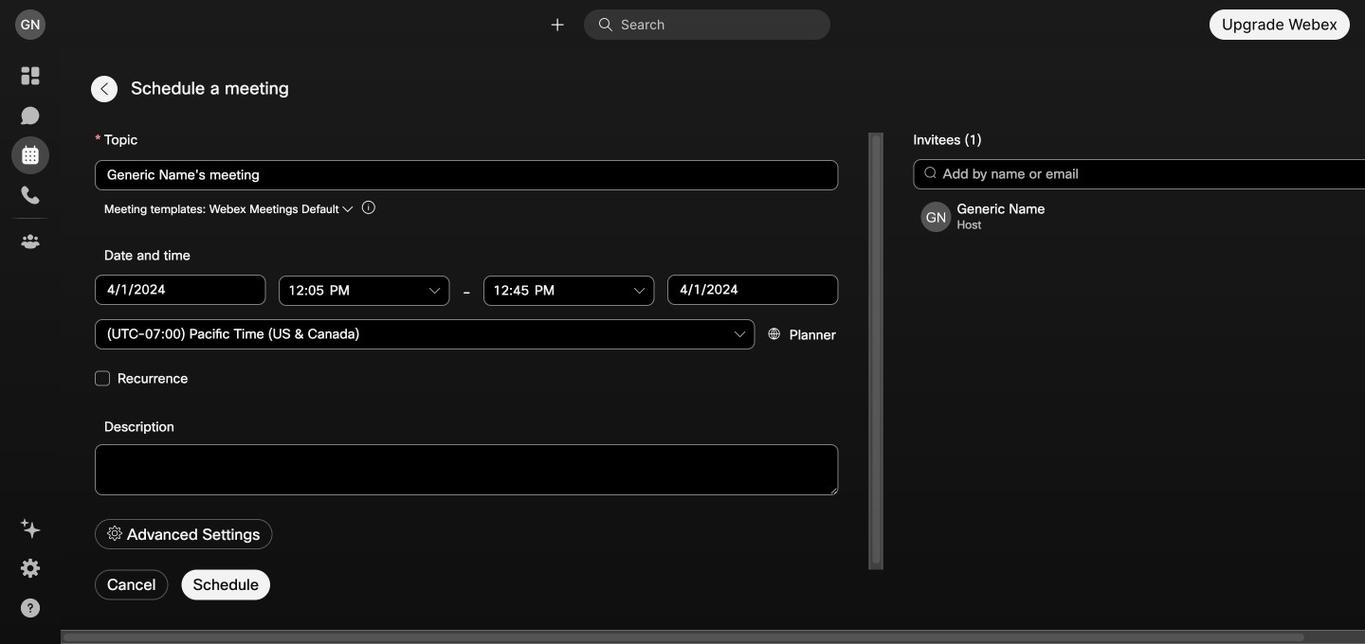 Task type: vqa. For each thing, say whether or not it's contained in the screenshot.
first list item from the bottom
no



Task type: locate. For each thing, give the bounding box(es) containing it.
navigation
[[0, 49, 61, 645]]



Task type: describe. For each thing, give the bounding box(es) containing it.
webex tab list
[[11, 57, 49, 261]]



